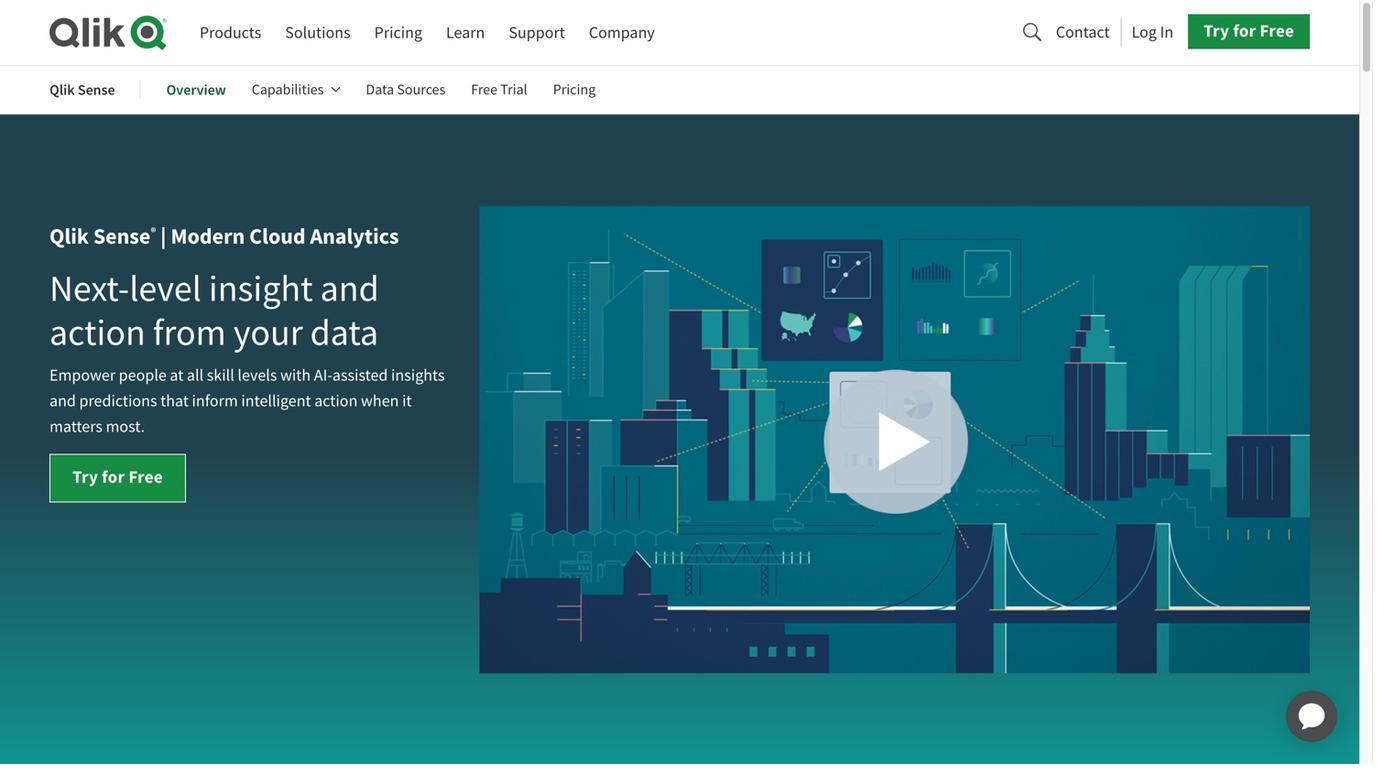Task type: locate. For each thing, give the bounding box(es) containing it.
1 qlik from the top
[[49, 80, 75, 99]]

capabilities
[[252, 80, 324, 99]]

pricing up data sources
[[374, 22, 422, 43]]

pricing link right trial
[[553, 68, 596, 112]]

2 horizontal spatial free
[[1260, 19, 1295, 42]]

try for free link right in on the top right
[[1188, 14, 1310, 49]]

with
[[280, 365, 311, 386]]

1 horizontal spatial try for free
[[1204, 19, 1295, 42]]

it
[[402, 390, 412, 411]]

data sources
[[366, 80, 446, 99]]

contact link
[[1056, 16, 1110, 47]]

qlik up the "next-"
[[49, 222, 89, 251]]

company
[[589, 22, 655, 43]]

try for free down most. at the bottom of the page
[[72, 465, 163, 489]]

free trial
[[471, 80, 528, 99]]

1 vertical spatial pricing link
[[553, 68, 596, 112]]

qlik down go to the home page. image
[[49, 80, 75, 99]]

products link
[[200, 16, 261, 50]]

1 vertical spatial for
[[102, 465, 125, 489]]

1 horizontal spatial try for free link
[[1188, 14, 1310, 49]]

0 vertical spatial menu bar
[[200, 16, 655, 50]]

sense for qlik sense
[[78, 80, 115, 99]]

try right in on the top right
[[1204, 19, 1230, 42]]

log in link
[[1132, 16, 1174, 47]]

sense left |
[[93, 222, 151, 251]]

data
[[366, 80, 394, 99]]

1 vertical spatial menu bar
[[49, 68, 621, 112]]

try
[[1204, 19, 1230, 42], [72, 465, 98, 489]]

in
[[1160, 21, 1174, 42]]

pricing right trial
[[553, 80, 596, 99]]

free
[[1260, 19, 1295, 42], [471, 80, 498, 99], [129, 465, 163, 489]]

and
[[320, 266, 379, 312], [49, 390, 76, 411]]

for down most. at the bottom of the page
[[102, 465, 125, 489]]

try for free link
[[1188, 14, 1310, 49], [49, 454, 186, 503]]

action up empower
[[49, 310, 146, 356]]

sense down go to the home page. image
[[78, 80, 115, 99]]

sense
[[78, 80, 115, 99], [93, 222, 151, 251]]

0 vertical spatial action
[[49, 310, 146, 356]]

2 vertical spatial free
[[129, 465, 163, 489]]

1 horizontal spatial for
[[1233, 19, 1256, 42]]

0 vertical spatial try for free link
[[1188, 14, 1310, 49]]

1 vertical spatial free
[[471, 80, 498, 99]]

and up matters
[[49, 390, 76, 411]]

application
[[1264, 669, 1360, 764]]

menu bar down solutions link
[[49, 68, 621, 112]]

try for free
[[1204, 19, 1295, 42], [72, 465, 163, 489]]

0 vertical spatial pricing link
[[374, 16, 422, 50]]

for
[[1233, 19, 1256, 42], [102, 465, 125, 489]]

pricing inside qlik main 'element'
[[374, 22, 422, 43]]

0 vertical spatial try
[[1204, 19, 1230, 42]]

learn
[[446, 22, 485, 43]]

try for free for rightmost try for free link
[[1204, 19, 1295, 42]]

1 horizontal spatial and
[[320, 266, 379, 312]]

try for free for try for free link to the left
[[72, 465, 163, 489]]

products
[[200, 22, 261, 43]]

0 horizontal spatial try
[[72, 465, 98, 489]]

sense inside 'menu bar'
[[78, 80, 115, 99]]

1 vertical spatial pricing
[[553, 80, 596, 99]]

intelligent
[[241, 390, 311, 411]]

action
[[49, 310, 146, 356], [314, 390, 358, 411]]

1 vertical spatial and
[[49, 390, 76, 411]]

for right in on the top right
[[1233, 19, 1256, 42]]

your
[[233, 310, 303, 356]]

pricing
[[374, 22, 422, 43], [553, 80, 596, 99]]

predictions
[[79, 390, 157, 411]]

next-level insight and action from your data empower people at all skill levels with ai-assisted insights and predictions that inform intelligent action when it matters most.
[[49, 266, 445, 437]]

free trial link
[[471, 68, 528, 112]]

0 vertical spatial try for free
[[1204, 19, 1295, 42]]

0 horizontal spatial pricing
[[374, 22, 422, 43]]

0 horizontal spatial for
[[102, 465, 125, 489]]

empower
[[49, 365, 116, 386]]

1 horizontal spatial try
[[1204, 19, 1230, 42]]

try for free right in on the top right
[[1204, 19, 1295, 42]]

try for free inside qlik main 'element'
[[1204, 19, 1295, 42]]

from
[[153, 310, 226, 356]]

qlik inside qlik sense link
[[49, 80, 75, 99]]

menu bar
[[200, 16, 655, 50], [49, 68, 621, 112]]

menu bar containing products
[[200, 16, 655, 50]]

go to the home page. image
[[49, 15, 167, 50]]

0 vertical spatial for
[[1233, 19, 1256, 42]]

2 qlik from the top
[[49, 222, 89, 251]]

1 horizontal spatial pricing
[[553, 80, 596, 99]]

1 vertical spatial try for free link
[[49, 454, 186, 503]]

try down matters
[[72, 465, 98, 489]]

1 vertical spatial try for free
[[72, 465, 163, 489]]

data sources link
[[366, 68, 446, 112]]

0 vertical spatial sense
[[78, 80, 115, 99]]

1 vertical spatial qlik
[[49, 222, 89, 251]]

1 vertical spatial sense
[[93, 222, 151, 251]]

0 horizontal spatial and
[[49, 390, 76, 411]]

log
[[1132, 21, 1157, 42]]

qlik
[[49, 80, 75, 99], [49, 222, 89, 251]]

0 vertical spatial free
[[1260, 19, 1295, 42]]

action down "ai-" at the left
[[314, 390, 358, 411]]

pricing link
[[374, 16, 422, 50], [553, 68, 596, 112]]

pricing for the leftmost 'pricing' link
[[374, 22, 422, 43]]

analytics
[[310, 222, 399, 251]]

menu bar up sources at top
[[200, 16, 655, 50]]

pricing link up data sources
[[374, 16, 422, 50]]

0 vertical spatial qlik
[[49, 80, 75, 99]]

overview link
[[166, 68, 226, 112]]

inform
[[192, 390, 238, 411]]

0 horizontal spatial try for free
[[72, 465, 163, 489]]

0 vertical spatial pricing
[[374, 22, 422, 43]]

1 horizontal spatial free
[[471, 80, 498, 99]]

menu bar containing qlik sense
[[49, 68, 621, 112]]

1 vertical spatial action
[[314, 390, 358, 411]]

and down analytics
[[320, 266, 379, 312]]

try for free link down most. at the bottom of the page
[[49, 454, 186, 503]]



Task type: describe. For each thing, give the bounding box(es) containing it.
0 horizontal spatial free
[[129, 465, 163, 489]]

skill
[[207, 365, 234, 386]]

at
[[170, 365, 184, 386]]

when
[[361, 390, 399, 411]]

qlik sense link
[[49, 68, 115, 112]]

capabilities link
[[252, 68, 340, 112]]

sources
[[397, 80, 446, 99]]

most.
[[106, 416, 145, 437]]

learn link
[[446, 16, 485, 50]]

qlik for qlik sense
[[49, 80, 75, 99]]

insight
[[209, 266, 313, 312]]

1 horizontal spatial action
[[314, 390, 358, 411]]

watch video: qlik sense image
[[479, 206, 1310, 673]]

log in
[[1132, 21, 1174, 42]]

that
[[160, 390, 189, 411]]

support
[[509, 22, 565, 43]]

menu bar inside qlik main 'element'
[[200, 16, 655, 50]]

free inside qlik main 'element'
[[1260, 19, 1295, 42]]

company link
[[589, 16, 655, 50]]

overview
[[166, 80, 226, 99]]

support link
[[509, 16, 565, 50]]

0 horizontal spatial action
[[49, 310, 146, 356]]

people
[[119, 365, 167, 386]]

pricing for rightmost 'pricing' link
[[553, 80, 596, 99]]

1 vertical spatial try
[[72, 465, 98, 489]]

trial
[[501, 80, 528, 99]]

matters
[[49, 416, 103, 437]]

contact
[[1056, 21, 1110, 42]]

all
[[187, 365, 204, 386]]

cloud
[[249, 222, 306, 251]]

assisted
[[332, 365, 388, 386]]

solutions
[[285, 22, 351, 43]]

qlik main element
[[200, 14, 1310, 50]]

level
[[129, 266, 202, 312]]

qlik sense ® | modern cloud analytics
[[49, 222, 399, 251]]

®
[[151, 224, 156, 240]]

data
[[310, 310, 379, 356]]

for inside qlik main 'element'
[[1233, 19, 1256, 42]]

qlik for qlik sense ® | modern cloud analytics
[[49, 222, 89, 251]]

qlik sense
[[49, 80, 115, 99]]

0 horizontal spatial try for free link
[[49, 454, 186, 503]]

1 horizontal spatial pricing link
[[553, 68, 596, 112]]

ai-
[[314, 365, 332, 386]]

|
[[160, 222, 166, 251]]

0 vertical spatial and
[[320, 266, 379, 312]]

modern
[[171, 222, 245, 251]]

insights
[[391, 365, 445, 386]]

levels
[[238, 365, 277, 386]]

sense for qlik sense ® | modern cloud analytics
[[93, 222, 151, 251]]

try inside qlik main 'element'
[[1204, 19, 1230, 42]]

next-
[[49, 266, 129, 312]]

0 horizontal spatial pricing link
[[374, 16, 422, 50]]

solutions link
[[285, 16, 351, 50]]



Task type: vqa. For each thing, say whether or not it's contained in the screenshot.
menu bar within the Qlik Main element
yes



